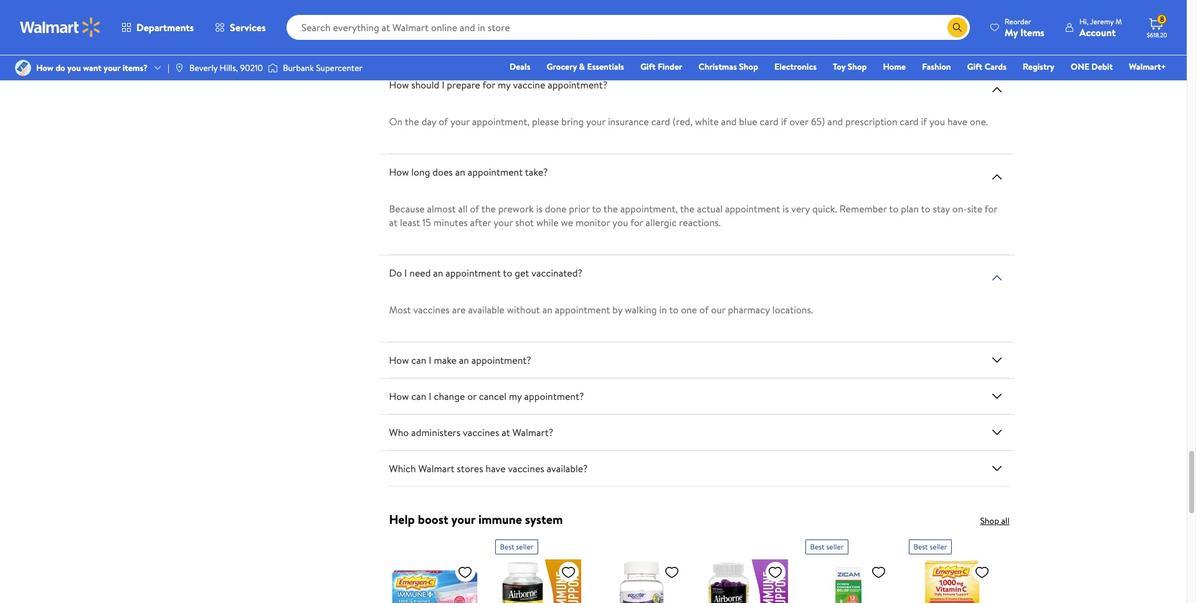 Task type: vqa. For each thing, say whether or not it's contained in the screenshot.
Gift Finder link
yes



Task type: describe. For each thing, give the bounding box(es) containing it.
to left plan
[[890, 202, 899, 216]]

by
[[613, 303, 623, 317]]

walmart image
[[20, 17, 101, 37]]

account
[[1080, 25, 1116, 39]]

take?
[[525, 165, 548, 179]]

which walmart stores have vaccines available?
[[389, 462, 588, 476]]

one debit link
[[1066, 60, 1119, 74]]

which walmart stores have vaccines available? image
[[990, 461, 1005, 476]]

one.
[[970, 115, 989, 128]]

bring
[[562, 115, 584, 128]]

in
[[660, 303, 667, 317]]

best seller for airborne assorted fruit flavored gummies, 42 count - 750mg of vitamin c and minerals & herbs immune support (packaging may vary) 'image'
[[500, 542, 534, 552]]

number
[[519, 14, 552, 27]]

add to favorites list, zicam extreme congestion relief no-drip nasal spray with soothing aloe vera 0.5 oz image
[[872, 565, 887, 580]]

monitor
[[576, 216, 610, 229]]

an right make
[[459, 353, 469, 367]]

getting
[[896, 14, 927, 27]]

done
[[545, 202, 567, 216]]

65)
[[811, 115, 826, 128]]

because
[[389, 202, 425, 216]]

best for emergen-c 1000mg vitamin c powder, with antioxidants, b vitamins and electrolytes for immune support, caffeine free vitamin c supplement fizzy drink mix, super orange flavor - 10 count image
[[914, 542, 928, 552]]

0 horizontal spatial appointment,
[[472, 115, 530, 128]]

want
[[83, 62, 102, 74]]

fashion
[[923, 60, 951, 73]]

2 and from the left
[[828, 115, 843, 128]]

administered
[[655, 14, 711, 27]]

0 horizontal spatial one
[[681, 303, 697, 317]]

almost
[[427, 202, 456, 216]]

quick.
[[813, 202, 837, 216]]

least
[[400, 216, 420, 229]]

white
[[695, 115, 719, 128]]

departments
[[136, 21, 194, 34]]

do i need an appointment to get vaccinated? image
[[990, 271, 1005, 286]]

best for airborne assorted fruit flavored gummies, 42 count - 750mg of vitamin c and minerals & herbs immune support (packaging may vary) 'image'
[[500, 542, 515, 552]]

hi,
[[1080, 16, 1089, 26]]

to right prior
[[592, 202, 602, 216]]

administers
[[411, 426, 461, 439]]

8 $618.20
[[1147, 14, 1168, 39]]

are
[[452, 303, 466, 317]]

blue
[[739, 115, 758, 128]]

home link
[[878, 60, 912, 74]]

(red,
[[673, 115, 693, 128]]

walking
[[625, 303, 657, 317]]

for left allergic
[[631, 216, 643, 229]]

 image for beverly
[[174, 63, 184, 73]]

do i need an appointment to get vaccinated?
[[389, 266, 583, 280]]

for inside there is no upper limit for the number of vaccines that can be administered during one visit. scientific data shows that getting several vaccines at the same time does not cause any chronic health problems.
[[487, 14, 500, 27]]

the right prior
[[604, 202, 618, 216]]

how for how do you want your items?
[[36, 62, 53, 74]]

there is no upper limit for the number of vaccines that can be administered during one visit. scientific data shows that getting several vaccines at the same time does not cause any chronic health problems.
[[389, 14, 998, 41]]

how long does an appointment take? image
[[990, 170, 1005, 185]]

vaccines left are
[[414, 303, 450, 317]]

boost
[[418, 511, 449, 528]]

how should i prepare for my vaccine appointment?
[[389, 78, 608, 92]]

christmas
[[699, 60, 737, 73]]

gift finder link
[[635, 60, 688, 74]]

hi, jeremy m account
[[1080, 16, 1123, 39]]

vaccines down how can i change or cancel my appointment?
[[463, 426, 500, 439]]

one inside there is no upper limit for the number of vaccines that can be administered during one visit. scientific data shows that getting several vaccines at the same time does not cause any chronic health problems.
[[743, 14, 760, 27]]

prior
[[569, 202, 590, 216]]

on-
[[953, 202, 968, 216]]

an right need
[[433, 266, 443, 280]]

who
[[389, 426, 409, 439]]

there
[[389, 14, 414, 27]]

of inside there is no upper limit for the number of vaccines that can be administered during one visit. scientific data shows that getting several vaccines at the same time does not cause any chronic health problems.
[[554, 14, 564, 27]]

without
[[507, 303, 540, 317]]

the left same
[[400, 27, 414, 41]]

0 vertical spatial my
[[498, 78, 511, 92]]

3 product group from the left
[[909, 535, 995, 603]]

actual
[[697, 202, 723, 216]]

add to favorites list, emergen-c immune plus vitamin c supplement powder, raspberry, 30 ct image
[[458, 565, 473, 580]]

items?
[[123, 62, 148, 74]]

problems.
[[611, 27, 653, 41]]

toy
[[833, 60, 846, 73]]

your right boost
[[452, 511, 476, 528]]

registry link
[[1018, 60, 1061, 74]]

minutes
[[434, 216, 468, 229]]

shop for toy shop
[[848, 60, 867, 73]]

of right the day
[[439, 115, 448, 128]]

beverly hills, 90210
[[189, 62, 263, 74]]

how should i prepare for my vaccine appointment? image
[[990, 82, 1005, 97]]

reactions.
[[679, 216, 721, 229]]

emergen-c 1000mg vitamin c powder, with antioxidants, b vitamins and electrolytes for immune support, caffeine free vitamin c supplement fizzy drink mix, super orange flavor - 10 count image
[[909, 560, 995, 603]]

how long does an appointment take?
[[389, 165, 548, 179]]

available?
[[547, 462, 588, 476]]

very
[[792, 202, 810, 216]]

of inside because almost all of the prework is done prior to the appointment, the actual appointment is very quick. remember to plan to stay on-site for at least 15 minutes after your shot while we monitor you for allergic reactions.
[[470, 202, 479, 216]]

2 horizontal spatial is
[[783, 202, 789, 216]]

electronics
[[775, 60, 817, 73]]

most vaccines are available without an appointment by walking in to one of our pharmacy locations.
[[389, 303, 813, 317]]

on the day of your appointment, please bring your insurance card (red, white and blue card if over 65) and prescription card if you have one.
[[389, 115, 989, 128]]

how can i make an appointment?
[[389, 353, 532, 367]]

shop all link
[[981, 515, 1010, 527]]

0 horizontal spatial does
[[433, 165, 453, 179]]

appointment left take?
[[468, 165, 523, 179]]

best seller for zicam extreme congestion relief no-drip nasal spray with soothing aloe vera 0.5 oz image at bottom right
[[811, 542, 844, 552]]

shows
[[847, 14, 873, 27]]

insurance
[[608, 115, 649, 128]]

the left prework
[[482, 202, 496, 216]]

does inside there is no upper limit for the number of vaccines that can be administered during one visit. scientific data shows that getting several vaccines at the same time does not cause any chronic health problems.
[[463, 27, 483, 41]]

visit.
[[762, 14, 781, 27]]

get
[[515, 266, 529, 280]]

need
[[410, 266, 431, 280]]

search icon image
[[953, 22, 963, 32]]

2 if from the left
[[921, 115, 927, 128]]

help boost your immune system
[[389, 511, 563, 528]]

your right want
[[104, 62, 121, 74]]

how for how can i change or cancel my appointment?
[[389, 390, 409, 403]]

1 vertical spatial you
[[930, 115, 946, 128]]

your right bring
[[586, 115, 606, 128]]

pharmacy
[[728, 303, 770, 317]]

for right site
[[985, 202, 998, 216]]

cause
[[503, 27, 527, 41]]

3 card from the left
[[900, 115, 919, 128]]

 image for how
[[15, 60, 31, 76]]

stores
[[457, 462, 483, 476]]

our
[[711, 303, 726, 317]]

no
[[425, 14, 436, 27]]

is inside there is no upper limit for the number of vaccines that can be administered during one visit. scientific data shows that getting several vaccines at the same time does not cause any chronic health problems.
[[416, 14, 423, 27]]

best seller for emergen-c 1000mg vitamin c powder, with antioxidants, b vitamins and electrolytes for immune support, caffeine free vitamin c supplement fizzy drink mix, super orange flavor - 10 count image
[[914, 542, 948, 552]]

vaccinated?
[[532, 266, 583, 280]]

one debit
[[1071, 60, 1113, 73]]

because almost all of the prework is done prior to the appointment, the actual appointment is very quick. remember to plan to stay on-site for at least 15 minutes after your shot while we monitor you for allergic reactions.
[[389, 202, 998, 229]]

2 product group from the left
[[806, 535, 892, 603]]

toy shop
[[833, 60, 867, 73]]

1 that from the left
[[605, 14, 622, 27]]

stay
[[933, 202, 950, 216]]

how for how can i make an appointment?
[[389, 353, 409, 367]]

vaccines left my
[[962, 14, 998, 27]]

shop for christmas shop
[[739, 60, 759, 73]]

1 vertical spatial all
[[1002, 515, 1010, 527]]

over
[[790, 115, 809, 128]]

be
[[642, 14, 653, 27]]

christmas shop
[[699, 60, 759, 73]]

most
[[389, 303, 411, 317]]

an right without
[[543, 303, 553, 317]]

shot
[[515, 216, 534, 229]]

prepare
[[447, 78, 481, 92]]



Task type: locate. For each thing, give the bounding box(es) containing it.
how can i change or cancel my appointment?
[[389, 390, 584, 403]]

seller for airborne assorted fruit flavored gummies, 42 count - 750mg of vitamin c and minerals & herbs immune support (packaging may vary) 'image'
[[516, 542, 534, 552]]

that right shows
[[875, 14, 893, 27]]

1 horizontal spatial you
[[613, 216, 628, 229]]

appointment? for vaccine
[[548, 78, 608, 92]]

i right do
[[405, 266, 407, 280]]

2 horizontal spatial product group
[[909, 535, 995, 603]]

seller up emergen-c 1000mg vitamin c powder, with antioxidants, b vitamins and electrolytes for immune support, caffeine free vitamin c supplement fizzy drink mix, super orange flavor - 10 count image
[[930, 542, 948, 552]]

how can i make an appointment? image
[[990, 353, 1005, 368]]

same
[[417, 27, 439, 41]]

card right the prescription
[[900, 115, 919, 128]]

1 vertical spatial does
[[433, 165, 453, 179]]

0 horizontal spatial shop
[[739, 60, 759, 73]]

best seller
[[500, 542, 534, 552], [811, 542, 844, 552], [914, 542, 948, 552]]

one
[[1071, 60, 1090, 73]]

can for how can i change or cancel my appointment?
[[412, 390, 427, 403]]

Search search field
[[286, 15, 970, 40]]

1 horizontal spatial all
[[1002, 515, 1010, 527]]

how left the should
[[389, 78, 409, 92]]

1 vertical spatial one
[[681, 303, 697, 317]]

at inside because almost all of the prework is done prior to the appointment, the actual appointment is very quick. remember to plan to stay on-site for at least 15 minutes after your shot while we monitor you for allergic reactions.
[[389, 216, 398, 229]]

0 horizontal spatial  image
[[15, 60, 31, 76]]

of right number
[[554, 14, 564, 27]]

how can i change or cancel my appointment? image
[[990, 389, 1005, 404]]

at left same
[[389, 27, 398, 41]]

2 horizontal spatial card
[[900, 115, 919, 128]]

i left make
[[429, 353, 432, 367]]

equate non gmo vegetarian gummies, black elderberry, 50 mg, 60 count image
[[599, 560, 685, 603]]

appointment? down & at the top left
[[548, 78, 608, 92]]

2 vertical spatial can
[[412, 390, 427, 403]]

at
[[389, 27, 398, 41], [389, 216, 398, 229], [502, 426, 510, 439]]

appointment? for my
[[524, 390, 584, 403]]

reorder
[[1005, 16, 1032, 26]]

1 vertical spatial can
[[412, 353, 427, 367]]

how up who
[[389, 390, 409, 403]]

does left not
[[463, 27, 483, 41]]

0 horizontal spatial card
[[652, 115, 670, 128]]

how left make
[[389, 353, 409, 367]]

shop all
[[981, 515, 1010, 527]]

1 horizontal spatial is
[[536, 202, 543, 216]]

add to favorites list, airborne elderberry + zinc & vitamin c gummies for adults, immune support vitamin d & zinc gummies with powerful antioxidant vitamins c d & e - 50 gummies, elderberry flavor image
[[768, 565, 783, 580]]

home
[[883, 60, 906, 73]]

zicam extreme congestion relief no-drip nasal spray with soothing aloe vera 0.5 oz image
[[806, 560, 892, 603]]

seller for emergen-c 1000mg vitamin c powder, with antioxidants, b vitamins and electrolytes for immune support, caffeine free vitamin c supplement fizzy drink mix, super orange flavor - 10 count image
[[930, 542, 948, 552]]

0 horizontal spatial gift
[[641, 60, 656, 73]]

vaccines up the grocery & essentials link
[[566, 14, 602, 27]]

available
[[468, 303, 505, 317]]

deals
[[510, 60, 531, 73]]

who administers vaccines at walmart? image
[[990, 425, 1005, 440]]

2 gift from the left
[[968, 60, 983, 73]]

0 horizontal spatial if
[[781, 115, 787, 128]]

walmart+
[[1130, 60, 1167, 73]]

registry
[[1023, 60, 1055, 73]]

2 best from the left
[[811, 542, 825, 552]]

0 vertical spatial have
[[948, 115, 968, 128]]

2 best seller from the left
[[811, 542, 844, 552]]

1 horizontal spatial seller
[[827, 542, 844, 552]]

debit
[[1092, 60, 1113, 73]]

1 vertical spatial appointment,
[[621, 202, 678, 216]]

2 horizontal spatial best seller
[[914, 542, 948, 552]]

grocery
[[547, 60, 577, 73]]

appointment, left reactions.
[[621, 202, 678, 216]]

1 product group from the left
[[495, 535, 581, 603]]

add to favorites list, airborne assorted fruit flavored gummies, 42 count - 750mg of vitamin c and minerals & herbs immune support (packaging may vary) image
[[561, 565, 576, 580]]

all down which walmart stores have vaccines available? icon
[[1002, 515, 1010, 527]]

1 and from the left
[[722, 115, 737, 128]]

can inside there is no upper limit for the number of vaccines that can be administered during one visit. scientific data shows that getting several vaccines at the same time does not cause any chronic health problems.
[[625, 14, 640, 27]]

several
[[929, 14, 959, 27]]

christmas shop link
[[693, 60, 764, 74]]

 image right |
[[174, 63, 184, 73]]

airborne assorted fruit flavored gummies, 42 count - 750mg of vitamin c and minerals & herbs immune support (packaging may vary) image
[[495, 560, 581, 603]]

at left walmart?
[[502, 426, 510, 439]]

how left do
[[36, 62, 53, 74]]

appointment,
[[472, 115, 530, 128], [621, 202, 678, 216]]

1 seller from the left
[[516, 542, 534, 552]]

card right blue
[[760, 115, 779, 128]]

you
[[67, 62, 81, 74], [930, 115, 946, 128], [613, 216, 628, 229]]

how left the long in the left top of the page
[[389, 165, 409, 179]]

all inside because almost all of the prework is done prior to the appointment, the actual appointment is very quick. remember to plan to stay on-site for at least 15 minutes after your shot while we monitor you for allergic reactions.
[[458, 202, 468, 216]]

1 card from the left
[[652, 115, 670, 128]]

shop right "christmas"
[[739, 60, 759, 73]]

to right in
[[669, 303, 679, 317]]

and left blue
[[722, 115, 737, 128]]

of right minutes
[[470, 202, 479, 216]]

you right monitor
[[613, 216, 628, 229]]

appointment inside because almost all of the prework is done prior to the appointment, the actual appointment is very quick. remember to plan to stay on-site for at least 15 minutes after your shot while we monitor you for allergic reactions.
[[725, 202, 781, 216]]

to left stay at the right
[[922, 202, 931, 216]]

scientific
[[784, 14, 824, 27]]

0 vertical spatial all
[[458, 202, 468, 216]]

0 vertical spatial does
[[463, 27, 483, 41]]

is left very
[[783, 202, 789, 216]]

best up zicam extreme congestion relief no-drip nasal spray with soothing aloe vera 0.5 oz image at bottom right
[[811, 542, 825, 552]]

is
[[416, 14, 423, 27], [536, 202, 543, 216], [783, 202, 789, 216]]

can left be
[[625, 14, 640, 27]]

electronics link
[[769, 60, 823, 74]]

best seller up emergen-c 1000mg vitamin c powder, with antioxidants, b vitamins and electrolytes for immune support, caffeine free vitamin c supplement fizzy drink mix, super orange flavor - 10 count image
[[914, 542, 948, 552]]

services button
[[204, 12, 277, 42]]

 image
[[268, 62, 278, 74]]

0 vertical spatial you
[[67, 62, 81, 74]]

help
[[389, 511, 415, 528]]

can left change
[[412, 390, 427, 403]]

1 horizontal spatial that
[[875, 14, 893, 27]]

supercenter
[[316, 62, 363, 74]]

0 vertical spatial one
[[743, 14, 760, 27]]

15
[[423, 216, 431, 229]]

how for how should i prepare for my vaccine appointment?
[[389, 78, 409, 92]]

if left over
[[781, 115, 787, 128]]

the left actual
[[680, 202, 695, 216]]

i for prepare
[[442, 78, 445, 92]]

time
[[441, 27, 461, 41]]

i right the should
[[442, 78, 445, 92]]

&
[[579, 60, 585, 73]]

i for make
[[429, 353, 432, 367]]

appointment up available
[[446, 266, 501, 280]]

1 horizontal spatial does
[[463, 27, 483, 41]]

does right the long in the left top of the page
[[433, 165, 453, 179]]

remember
[[840, 202, 887, 216]]

at left least
[[389, 216, 398, 229]]

seller up zicam extreme congestion relief no-drip nasal spray with soothing aloe vera 0.5 oz image at bottom right
[[827, 542, 844, 552]]

any
[[530, 27, 544, 41]]

1 best from the left
[[500, 542, 515, 552]]

of left "our"
[[700, 303, 709, 317]]

2 card from the left
[[760, 115, 779, 128]]

 image left do
[[15, 60, 31, 76]]

best down immune
[[500, 542, 515, 552]]

do
[[389, 266, 402, 280]]

0 horizontal spatial all
[[458, 202, 468, 216]]

1 gift from the left
[[641, 60, 656, 73]]

1 best seller from the left
[[500, 542, 534, 552]]

1 vertical spatial my
[[509, 390, 522, 403]]

gift for gift cards
[[968, 60, 983, 73]]

0 horizontal spatial and
[[722, 115, 737, 128]]

you inside because almost all of the prework is done prior to the appointment, the actual appointment is very quick. remember to plan to stay on-site for at least 15 minutes after your shot while we monitor you for allergic reactions.
[[613, 216, 628, 229]]

1 vertical spatial at
[[389, 216, 398, 229]]

have
[[948, 115, 968, 128], [486, 462, 506, 476]]

appointment right actual
[[725, 202, 781, 216]]

3 best seller from the left
[[914, 542, 948, 552]]

1 horizontal spatial best
[[811, 542, 825, 552]]

shop inside 'link'
[[848, 60, 867, 73]]

for right 'limit'
[[487, 14, 500, 27]]

essentials
[[587, 60, 624, 73]]

finder
[[658, 60, 683, 73]]

appointment, inside because almost all of the prework is done prior to the appointment, the actual appointment is very quick. remember to plan to stay on-site for at least 15 minutes after your shot while we monitor you for allergic reactions.
[[621, 202, 678, 216]]

2 horizontal spatial shop
[[981, 515, 1000, 527]]

1 if from the left
[[781, 115, 787, 128]]

the right on
[[405, 115, 419, 128]]

that left be
[[605, 14, 622, 27]]

an right the long in the left top of the page
[[455, 165, 466, 179]]

90210
[[240, 62, 263, 74]]

at inside there is no upper limit for the number of vaccines that can be administered during one visit. scientific data shows that getting several vaccines at the same time does not cause any chronic health problems.
[[389, 27, 398, 41]]

limit
[[466, 14, 485, 27]]

0 horizontal spatial seller
[[516, 542, 534, 552]]

seller down system
[[516, 542, 534, 552]]

add to favorites list, emergen-c 1000mg vitamin c powder, with antioxidants, b vitamins and electrolytes for immune support, caffeine free vitamin c supplement fizzy drink mix, super orange flavor - 10 count image
[[975, 565, 990, 580]]

gift for gift finder
[[641, 60, 656, 73]]

is left no
[[416, 14, 423, 27]]

1 horizontal spatial gift
[[968, 60, 983, 73]]

2 horizontal spatial best
[[914, 542, 928, 552]]

0 horizontal spatial best
[[500, 542, 515, 552]]

you right do
[[67, 62, 81, 74]]

can
[[625, 14, 640, 27], [412, 353, 427, 367], [412, 390, 427, 403]]

card left (red,
[[652, 115, 670, 128]]

which
[[389, 462, 416, 476]]

1 vertical spatial appointment?
[[472, 353, 532, 367]]

chronic
[[547, 27, 579, 41]]

0 horizontal spatial product group
[[495, 535, 581, 603]]

your left shot
[[494, 216, 513, 229]]

appointment? up walmart?
[[524, 390, 584, 403]]

for right prepare
[[483, 78, 496, 92]]

best seller down immune
[[500, 542, 534, 552]]

1 horizontal spatial card
[[760, 115, 779, 128]]

not
[[486, 27, 501, 41]]

0 vertical spatial appointment,
[[472, 115, 530, 128]]

i left change
[[429, 390, 432, 403]]

vaccine
[[513, 78, 546, 92]]

the right not
[[502, 14, 516, 27]]

0 vertical spatial at
[[389, 27, 398, 41]]

day
[[422, 115, 437, 128]]

you left one.
[[930, 115, 946, 128]]

prescription
[[846, 115, 898, 128]]

my
[[498, 78, 511, 92], [509, 390, 522, 403]]

1 horizontal spatial have
[[948, 115, 968, 128]]

an
[[455, 165, 466, 179], [433, 266, 443, 280], [543, 303, 553, 317], [459, 353, 469, 367]]

shop right toy
[[848, 60, 867, 73]]

seller for zicam extreme congestion relief no-drip nasal spray with soothing aloe vera 0.5 oz image at bottom right
[[827, 542, 844, 552]]

0 horizontal spatial you
[[67, 62, 81, 74]]

1 horizontal spatial  image
[[174, 63, 184, 73]]

gift left cards
[[968, 60, 983, 73]]

emergen-c immune plus vitamin c supplement powder, raspberry, 30 ct image
[[392, 560, 478, 603]]

have right stores
[[486, 462, 506, 476]]

and right 65)
[[828, 115, 843, 128]]

my right cancel
[[509, 390, 522, 403]]

of
[[554, 14, 564, 27], [439, 115, 448, 128], [470, 202, 479, 216], [700, 303, 709, 317]]

|
[[168, 62, 169, 74]]

2 that from the left
[[875, 14, 893, 27]]

2 seller from the left
[[827, 542, 844, 552]]

how for how long does an appointment take?
[[389, 165, 409, 179]]

0 horizontal spatial is
[[416, 14, 423, 27]]

your
[[104, 62, 121, 74], [451, 115, 470, 128], [586, 115, 606, 128], [494, 216, 513, 229], [452, 511, 476, 528]]

toy shop link
[[828, 60, 873, 74]]

site
[[968, 202, 983, 216]]

appointment? up cancel
[[472, 353, 532, 367]]

your right the day
[[451, 115, 470, 128]]

on
[[389, 115, 403, 128]]

appointment left by at the right bottom of page
[[555, 303, 610, 317]]

2 vertical spatial you
[[613, 216, 628, 229]]

my down deals "link"
[[498, 78, 511, 92]]

beverly
[[189, 62, 218, 74]]

vaccines down walmart?
[[508, 462, 545, 476]]

1 vertical spatial have
[[486, 462, 506, 476]]

one left visit.
[[743, 14, 760, 27]]

does
[[463, 27, 483, 41], [433, 165, 453, 179]]

departments button
[[111, 12, 204, 42]]

2 vertical spatial appointment?
[[524, 390, 584, 403]]

2 horizontal spatial you
[[930, 115, 946, 128]]

gift finder
[[641, 60, 683, 73]]

1 horizontal spatial one
[[743, 14, 760, 27]]

1 horizontal spatial if
[[921, 115, 927, 128]]

 image
[[15, 60, 31, 76], [174, 63, 184, 73]]

0 horizontal spatial best seller
[[500, 542, 534, 552]]

plan
[[901, 202, 919, 216]]

data
[[826, 14, 845, 27]]

1 horizontal spatial appointment,
[[621, 202, 678, 216]]

1 horizontal spatial shop
[[848, 60, 867, 73]]

i
[[442, 78, 445, 92], [405, 266, 407, 280], [429, 353, 432, 367], [429, 390, 432, 403]]

3 best from the left
[[914, 542, 928, 552]]

all right almost
[[458, 202, 468, 216]]

one right in
[[681, 303, 697, 317]]

fashion link
[[917, 60, 957, 74]]

2 vertical spatial at
[[502, 426, 510, 439]]

to left get
[[503, 266, 513, 280]]

1 horizontal spatial product group
[[806, 535, 892, 603]]

shop up add to favorites list, emergen-c 1000mg vitamin c powder, with antioxidants, b vitamins and electrolytes for immune support, caffeine free vitamin c supplement fizzy drink mix, super orange flavor - 10 count image at the bottom right
[[981, 515, 1000, 527]]

Walmart Site-Wide search field
[[286, 15, 970, 40]]

0 horizontal spatial have
[[486, 462, 506, 476]]

3 seller from the left
[[930, 542, 948, 552]]

walmart+ link
[[1124, 60, 1172, 74]]

appointment, down the how should i prepare for my vaccine appointment?
[[472, 115, 530, 128]]

if
[[781, 115, 787, 128], [921, 115, 927, 128]]

gift left the finder
[[641, 60, 656, 73]]

i for change
[[429, 390, 432, 403]]

add to favorites list, equate non gmo vegetarian gummies, black elderberry, 50 mg, 60 count image
[[665, 565, 680, 580]]

grocery & essentials
[[547, 60, 624, 73]]

best seller up zicam extreme congestion relief no-drip nasal spray with soothing aloe vera 0.5 oz image at bottom right
[[811, 542, 844, 552]]

0 vertical spatial appointment?
[[548, 78, 608, 92]]

can for how can i make an appointment?
[[412, 353, 427, 367]]

upper
[[438, 14, 463, 27]]

or
[[468, 390, 477, 403]]

who administers vaccines at walmart?
[[389, 426, 554, 439]]

0 vertical spatial can
[[625, 14, 640, 27]]

if right the prescription
[[921, 115, 927, 128]]

locations.
[[773, 303, 813, 317]]

make
[[434, 353, 457, 367]]

1 horizontal spatial and
[[828, 115, 843, 128]]

we
[[561, 216, 573, 229]]

is left done
[[536, 202, 543, 216]]

best for zicam extreme congestion relief no-drip nasal spray with soothing aloe vera 0.5 oz image at bottom right
[[811, 542, 825, 552]]

airborne elderberry + zinc & vitamin c gummies for adults, immune support vitamin d & zinc gummies with powerful antioxidant vitamins c d & e - 50 gummies, elderberry flavor image
[[702, 560, 788, 603]]

should
[[412, 78, 440, 92]]

have left one.
[[948, 115, 968, 128]]

your inside because almost all of the prework is done prior to the appointment, the actual appointment is very quick. remember to plan to stay on-site for at least 15 minutes after your shot while we monitor you for allergic reactions.
[[494, 216, 513, 229]]

to
[[592, 202, 602, 216], [890, 202, 899, 216], [922, 202, 931, 216], [503, 266, 513, 280], [669, 303, 679, 317]]

2 horizontal spatial seller
[[930, 542, 948, 552]]

$618.20
[[1147, 31, 1168, 39]]

can left make
[[412, 353, 427, 367]]

0 horizontal spatial that
[[605, 14, 622, 27]]

and
[[722, 115, 737, 128], [828, 115, 843, 128]]

1 horizontal spatial best seller
[[811, 542, 844, 552]]

product group
[[495, 535, 581, 603], [806, 535, 892, 603], [909, 535, 995, 603]]

best up emergen-c 1000mg vitamin c powder, with antioxidants, b vitamins and electrolytes for immune support, caffeine free vitamin c supplement fizzy drink mix, super orange flavor - 10 count image
[[914, 542, 928, 552]]



